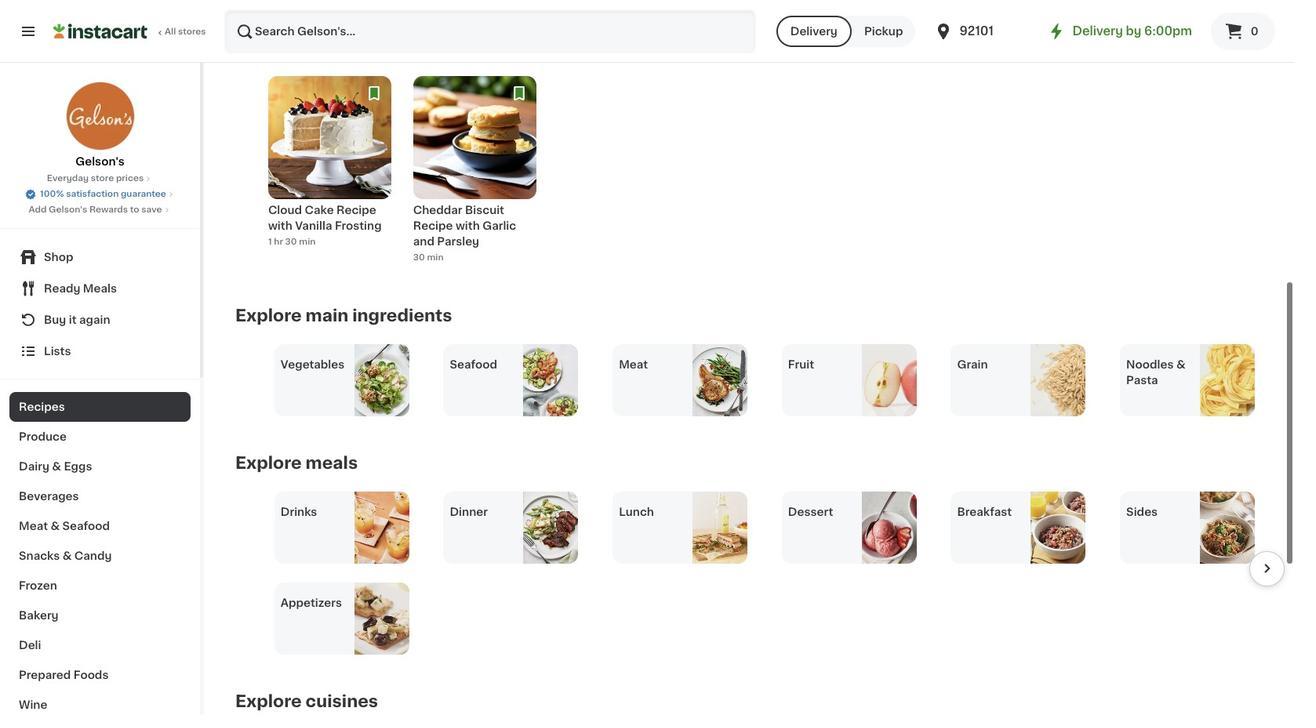 Task type: describe. For each thing, give the bounding box(es) containing it.
cloud cake recipe with vanilla frosting
[[268, 205, 382, 231]]

vegetables
[[281, 359, 345, 370]]

snacks & candy link
[[9, 541, 191, 571]]

delivery button
[[777, 16, 852, 47]]

everyday
[[47, 174, 89, 183]]

save
[[141, 206, 162, 214]]

by
[[1126, 25, 1142, 37]]

cheddar
[[413, 205, 463, 216]]

all stores
[[165, 27, 206, 36]]

100%
[[40, 190, 64, 199]]

cuisines
[[306, 694, 378, 710]]

main
[[306, 308, 349, 324]]

pickup
[[865, 26, 904, 37]]

satisfaction
[[66, 190, 119, 199]]

dinner link
[[444, 492, 579, 564]]

noodles
[[1127, 359, 1174, 370]]

& for meat
[[51, 521, 60, 532]]

1 horizontal spatial 30
[[413, 253, 425, 262]]

meat for meat
[[619, 359, 648, 370]]

prepared
[[19, 670, 71, 681]]

1 hr 30 min
[[268, 237, 316, 246]]

meat link
[[613, 344, 748, 417]]

delivery by 6:00pm
[[1073, 25, 1193, 37]]

sides link
[[1121, 492, 1256, 564]]

& for snacks
[[63, 551, 72, 562]]

buy
[[44, 315, 66, 326]]

beverages link
[[9, 482, 191, 512]]

ready meals link
[[9, 273, 191, 304]]

explore for explore cuisines
[[235, 694, 302, 710]]

explore main ingredients
[[235, 308, 452, 324]]

biscuit
[[465, 205, 505, 216]]

sides
[[1127, 507, 1158, 518]]

dairy & eggs
[[19, 461, 92, 472]]

& for noodles
[[1177, 359, 1186, 370]]

add gelson's rewards to save link
[[29, 204, 171, 217]]

gelson's logo image
[[66, 82, 135, 151]]

wine
[[19, 700, 47, 711]]

prices
[[116, 174, 144, 183]]

item carousel region for explore meals
[[235, 492, 1285, 655]]

with for cheddar
[[456, 220, 480, 231]]

recipe for frosting
[[337, 205, 376, 216]]

wine link
[[9, 691, 191, 716]]

parsley
[[437, 236, 480, 247]]

explore cuisines
[[235, 694, 378, 710]]

6:00pm
[[1145, 25, 1193, 37]]

30 min
[[413, 253, 444, 262]]

lists
[[44, 346, 71, 357]]

deli link
[[9, 631, 191, 661]]

grain
[[958, 359, 988, 370]]

pasta
[[1127, 375, 1159, 386]]

snacks & candy
[[19, 551, 112, 562]]

saved
[[235, 33, 289, 49]]

1
[[268, 237, 272, 246]]

garlic
[[483, 220, 516, 231]]

breakfast
[[958, 507, 1012, 518]]

explore for explore main ingredients
[[235, 308, 302, 324]]

add gelson's rewards to save
[[29, 206, 162, 214]]

and
[[413, 236, 435, 247]]

cloud
[[268, 205, 302, 216]]

instacart logo image
[[53, 22, 148, 41]]

store
[[91, 174, 114, 183]]

cake
[[305, 205, 334, 216]]

stores
[[178, 27, 206, 36]]

92101
[[960, 25, 994, 37]]

snacks
[[19, 551, 60, 562]]

recipe card group containing cheddar biscuit recipe with garlic and parsley
[[413, 76, 537, 269]]

ready
[[44, 283, 80, 294]]

1 vertical spatial gelson's
[[49, 206, 87, 214]]

meat for meat & seafood
[[19, 521, 48, 532]]

all
[[165, 27, 176, 36]]

100% satisfaction guarantee
[[40, 190, 166, 199]]

cheddar biscuit recipe with garlic and parsley
[[413, 205, 516, 247]]



Task type: locate. For each thing, give the bounding box(es) containing it.
0 horizontal spatial seafood
[[62, 521, 110, 532]]

2 with from the left
[[456, 220, 480, 231]]

1 item carousel region from the top
[[235, 344, 1285, 417]]

0 horizontal spatial min
[[299, 237, 316, 246]]

0 vertical spatial item carousel region
[[235, 344, 1285, 417]]

bakery
[[19, 610, 59, 621]]

recipe
[[337, 205, 376, 216], [413, 220, 453, 231]]

&
[[1177, 359, 1186, 370], [52, 461, 61, 472], [51, 521, 60, 532], [63, 551, 72, 562]]

gelson's down 100%
[[49, 206, 87, 214]]

& right noodles
[[1177, 359, 1186, 370]]

noodles & pasta link
[[1121, 344, 1256, 417]]

delivery left 'pickup' button
[[791, 26, 838, 37]]

0 horizontal spatial with
[[268, 220, 293, 231]]

beverages
[[19, 491, 79, 502]]

foods
[[74, 670, 109, 681]]

produce
[[19, 432, 67, 443]]

seafood
[[450, 359, 497, 370], [62, 521, 110, 532]]

recipe inside cloud cake recipe with vanilla frosting
[[337, 205, 376, 216]]

prepared foods
[[19, 670, 109, 681]]

delivery for delivery
[[791, 26, 838, 37]]

buy it again
[[44, 315, 110, 326]]

recipes
[[293, 33, 358, 49]]

everyday store prices link
[[47, 173, 153, 185]]

noodles & pasta
[[1127, 359, 1186, 386]]

lists link
[[9, 336, 191, 367]]

with up hr
[[268, 220, 293, 231]]

1 vertical spatial meat
[[19, 521, 48, 532]]

1 horizontal spatial seafood
[[450, 359, 497, 370]]

fruit link
[[782, 344, 917, 417]]

vegetables link
[[275, 344, 409, 417]]

with inside cheddar biscuit recipe with garlic and parsley
[[456, 220, 480, 231]]

delivery left the by at the right top
[[1073, 25, 1124, 37]]

dessert link
[[782, 492, 917, 564]]

3 explore from the top
[[235, 694, 302, 710]]

buy it again link
[[9, 304, 191, 336]]

100% satisfaction guarantee button
[[24, 185, 176, 201]]

gelson's link
[[66, 82, 135, 169]]

0 horizontal spatial recipe card group
[[268, 76, 391, 269]]

1 horizontal spatial recipe card group
[[413, 76, 537, 269]]

lunch
[[619, 507, 654, 518]]

drinks
[[281, 507, 317, 518]]

1 vertical spatial min
[[427, 253, 444, 262]]

2 explore from the top
[[235, 455, 302, 472]]

explore
[[235, 308, 302, 324], [235, 455, 302, 472], [235, 694, 302, 710]]

recipe for and
[[413, 220, 453, 231]]

show all
[[1193, 36, 1240, 47]]

recipe up frosting
[[337, 205, 376, 216]]

1 vertical spatial recipe
[[413, 220, 453, 231]]

1 vertical spatial item carousel region
[[235, 492, 1285, 655]]

gelson's up store
[[76, 156, 125, 167]]

0
[[1251, 26, 1259, 37]]

item carousel region for explore main ingredients
[[235, 344, 1285, 417]]

recipes link
[[9, 392, 191, 422]]

everyday store prices
[[47, 174, 144, 183]]

& inside the noodles & pasta
[[1177, 359, 1186, 370]]

dairy & eggs link
[[9, 452, 191, 482]]

0 vertical spatial seafood
[[450, 359, 497, 370]]

recipe down cheddar
[[413, 220, 453, 231]]

1 horizontal spatial with
[[456, 220, 480, 231]]

with up parsley
[[456, 220, 480, 231]]

meat & seafood link
[[9, 512, 191, 541]]

min down and
[[427, 253, 444, 262]]

recipe inside cheddar biscuit recipe with garlic and parsley
[[413, 220, 453, 231]]

min down vanilla
[[299, 237, 316, 246]]

delivery inside button
[[791, 26, 838, 37]]

explore left main
[[235, 308, 302, 324]]

dessert
[[788, 507, 834, 518]]

all stores link
[[53, 9, 207, 53]]

fruit
[[788, 359, 815, 370]]

explore for explore meals
[[235, 455, 302, 472]]

1 explore from the top
[[235, 308, 302, 324]]

0 horizontal spatial meat
[[19, 521, 48, 532]]

meat & seafood
[[19, 521, 110, 532]]

1 vertical spatial explore
[[235, 455, 302, 472]]

eggs
[[64, 461, 92, 472]]

Search field
[[226, 11, 755, 52]]

1 horizontal spatial recipe
[[413, 220, 453, 231]]

pickup button
[[852, 16, 916, 47]]

0 vertical spatial explore
[[235, 308, 302, 324]]

0 button
[[1212, 13, 1276, 50]]

1 vertical spatial 30
[[413, 253, 425, 262]]

ready meals
[[44, 283, 117, 294]]

show all link
[[1193, 34, 1251, 49]]

appetizers
[[281, 598, 342, 609]]

30 down and
[[413, 253, 425, 262]]

ingredients
[[352, 308, 452, 324]]

1 with from the left
[[268, 220, 293, 231]]

None search field
[[224, 9, 756, 53]]

& left eggs
[[52, 461, 61, 472]]

2 item carousel region from the top
[[235, 492, 1285, 655]]

ready meals button
[[9, 273, 191, 304]]

frosting
[[335, 220, 382, 231]]

recipe card group
[[268, 76, 391, 269], [413, 76, 537, 269]]

item carousel region containing vegetables
[[235, 344, 1285, 417]]

frozen
[[19, 581, 57, 592]]

to
[[130, 206, 139, 214]]

1 horizontal spatial delivery
[[1073, 25, 1124, 37]]

0 vertical spatial min
[[299, 237, 316, 246]]

dairy
[[19, 461, 49, 472]]

rewards
[[89, 206, 128, 214]]

recipe card group containing cloud cake recipe with vanilla frosting
[[268, 76, 391, 269]]

breakfast link
[[951, 492, 1086, 564]]

explore meals
[[235, 455, 358, 472]]

with inside cloud cake recipe with vanilla frosting
[[268, 220, 293, 231]]

vanilla
[[295, 220, 332, 231]]

again
[[79, 315, 110, 326]]

saved recipes link
[[235, 32, 358, 51]]

0 vertical spatial 30
[[285, 237, 297, 246]]

0 horizontal spatial recipe
[[337, 205, 376, 216]]

0 horizontal spatial 30
[[285, 237, 297, 246]]

& down beverages
[[51, 521, 60, 532]]

candy
[[74, 551, 112, 562]]

1 recipe card group from the left
[[268, 76, 391, 269]]

shop link
[[9, 242, 191, 273]]

explore up drinks on the bottom of the page
[[235, 455, 302, 472]]

1 horizontal spatial meat
[[619, 359, 648, 370]]

all
[[1227, 36, 1240, 47]]

appetizers link
[[275, 583, 409, 655]]

0 horizontal spatial delivery
[[791, 26, 838, 37]]

item carousel region
[[235, 344, 1285, 417], [235, 492, 1285, 655]]

2 vertical spatial explore
[[235, 694, 302, 710]]

bakery link
[[9, 601, 191, 631]]

with for cloud
[[268, 220, 293, 231]]

0 vertical spatial gelson's
[[76, 156, 125, 167]]

0 vertical spatial meat
[[619, 359, 648, 370]]

2 recipe card group from the left
[[413, 76, 537, 269]]

delivery
[[1073, 25, 1124, 37], [791, 26, 838, 37]]

prepared foods link
[[9, 661, 191, 691]]

delivery by 6:00pm link
[[1048, 22, 1193, 41]]

shop
[[44, 252, 73, 263]]

1 vertical spatial seafood
[[62, 521, 110, 532]]

1 horizontal spatial min
[[427, 253, 444, 262]]

delivery for delivery by 6:00pm
[[1073, 25, 1124, 37]]

explore left cuisines on the left bottom of page
[[235, 694, 302, 710]]

& left "candy"
[[63, 551, 72, 562]]

with
[[268, 220, 293, 231], [456, 220, 480, 231]]

service type group
[[777, 16, 916, 47]]

& for dairy
[[52, 461, 61, 472]]

0 vertical spatial recipe
[[337, 205, 376, 216]]

30 right hr
[[285, 237, 297, 246]]

seafood link
[[444, 344, 579, 417]]

item carousel region containing drinks
[[235, 492, 1285, 655]]

drinks link
[[275, 492, 409, 564]]

recipes
[[19, 402, 65, 413]]



Task type: vqa. For each thing, say whether or not it's contained in the screenshot.
Meat in the item carousel region
yes



